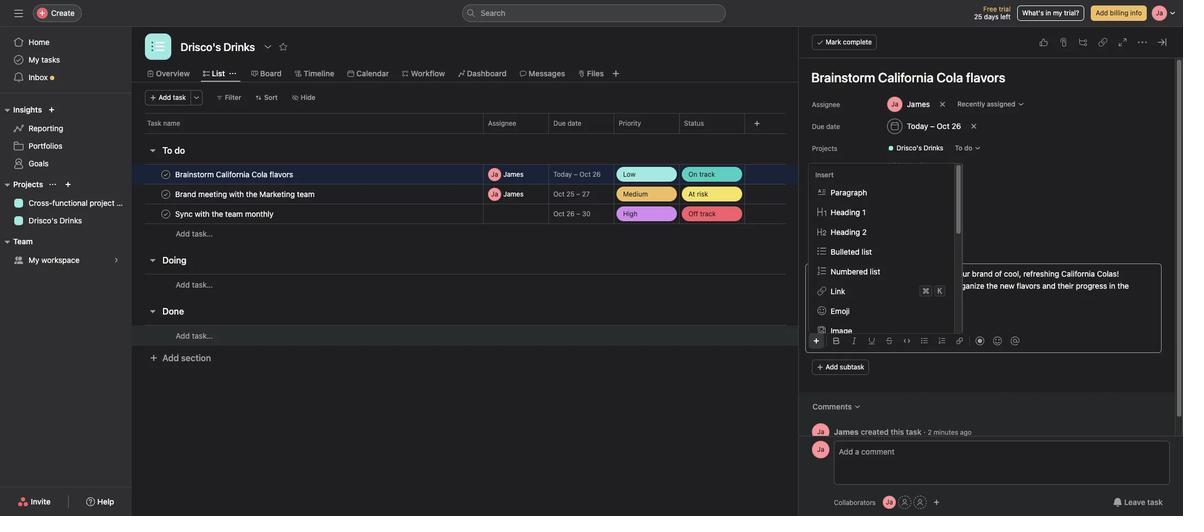 Task type: describe. For each thing, give the bounding box(es) containing it.
sync with the team monthly cell
[[132, 204, 484, 224]]

add inside header to do tree grid
[[176, 229, 190, 238]]

medium button
[[615, 185, 679, 204]]

this
[[812, 269, 827, 278]]

add subtask
[[826, 363, 865, 371]]

paragraph
[[831, 187, 867, 197]]

high
[[623, 210, 638, 218]]

0 horizontal spatial to do
[[163, 146, 185, 155]]

search button
[[462, 4, 726, 22]]

insights button
[[0, 103, 42, 116]]

add to projects button
[[883, 158, 941, 174]]

description document
[[800, 268, 1162, 316]]

add inside button
[[1096, 9, 1109, 17]]

add task
[[159, 93, 186, 102]]

due date for priority
[[554, 119, 582, 127]]

– left 27
[[577, 190, 580, 198]]

reporting
[[29, 124, 63, 133]]

high button
[[615, 204, 679, 224]]

info
[[1131, 9, 1142, 17]]

list link
[[203, 68, 225, 80]]

to do button
[[950, 141, 986, 156]]

to inside popup button
[[955, 144, 963, 152]]

days
[[984, 13, 999, 21]]

trial
[[999, 5, 1011, 13]]

task right leave
[[1148, 498, 1163, 507]]

heading 2 link
[[809, 222, 954, 242]]

done
[[163, 306, 184, 316]]

create button
[[33, 4, 82, 22]]

workflow
[[411, 69, 445, 78]]

comments button
[[806, 397, 868, 417]]

list
[[212, 69, 225, 78]]

organize
[[954, 281, 985, 291]]

drisco's drinks inside projects element
[[29, 216, 82, 225]]

add down doing button
[[176, 280, 190, 289]]

our
[[959, 269, 970, 278]]

recently assigned button
[[953, 97, 1030, 112]]

paragraph link
[[809, 182, 954, 202]]

is
[[829, 269, 835, 278]]

low
[[623, 170, 636, 178]]

1 vertical spatial 26
[[593, 170, 601, 178]]

strikethrough image
[[886, 338, 893, 344]]

team button
[[0, 235, 33, 248]]

0 horizontal spatial flavors
[[924, 269, 947, 278]]

k
[[938, 287, 943, 295]]

underline image
[[869, 338, 875, 344]]

attachments: add a file to this task, brainstorm california cola flavors image
[[1059, 38, 1068, 47]]

– up oct 25 – 27
[[574, 170, 578, 178]]

today inside header to do tree grid
[[554, 170, 572, 178]]

low button
[[615, 165, 679, 184]]

list image
[[152, 40, 165, 53]]

name
[[163, 119, 180, 127]]

bulleted
[[831, 247, 860, 256]]

2 the from the left
[[1118, 281, 1129, 291]]

numbered list image
[[939, 338, 946, 344]]

and
[[1043, 281, 1056, 291]]

– inside main content
[[931, 121, 935, 131]]

doing button
[[163, 250, 186, 270]]

teams element
[[0, 232, 132, 271]]

heading for heading 2
[[831, 227, 860, 236]]

insights element
[[0, 100, 132, 175]]

Task Name text field
[[805, 65, 1162, 90]]

brainstorming
[[872, 269, 922, 278]]

my for my tasks
[[29, 55, 39, 64]]

important
[[843, 281, 877, 291]]

drisco's drinks inside main content
[[897, 144, 944, 152]]

today – oct 26 inside main content
[[907, 121, 961, 131]]

timeline
[[304, 69, 334, 78]]

leave
[[1125, 498, 1146, 507]]

oct inside main content
[[937, 121, 950, 131]]

due for priority
[[554, 119, 566, 127]]

drisco's inside main content
[[897, 144, 922, 152]]

add left subtask
[[826, 363, 838, 371]]

numbered list
[[831, 267, 881, 276]]

task inside this is a task for brainstorming flavors of our brand of cool, refreshing california colas! it's important to utilize subtasks to organize the new flavors and their progress in the design progress
[[843, 269, 858, 278]]

add field image
[[754, 120, 761, 127]]

recently
[[958, 100, 985, 108]]

team
[[13, 237, 33, 246]]

task left 'more actions' image
[[173, 93, 186, 102]]

on track button
[[680, 165, 745, 184]]

drisco's inside projects element
[[29, 216, 57, 225]]

projects element
[[0, 175, 132, 232]]

header to do tree grid
[[132, 164, 799, 244]]

code image
[[904, 338, 911, 344]]

add billing info
[[1096, 9, 1142, 17]]

projects
[[910, 161, 936, 170]]

messages link
[[520, 68, 565, 80]]

add task button
[[145, 90, 191, 105]]

Brainstorm California Cola flavors text field
[[173, 169, 297, 180]]

workspace
[[41, 255, 80, 265]]

my for my workspace
[[29, 255, 39, 265]]

⌘
[[923, 286, 930, 295]]

subtask
[[840, 363, 865, 371]]

brainstorm california cola flavors dialog
[[799, 27, 1184, 516]]

2 of from the left
[[995, 269, 1002, 278]]

main content inside brainstorm california cola flavors 'dialog'
[[799, 58, 1175, 455]]

show options image
[[263, 42, 272, 51]]

show options image
[[599, 120, 605, 127]]

do inside popup button
[[965, 144, 973, 152]]

status inside row
[[684, 119, 704, 127]]

30
[[582, 210, 591, 218]]

0 likes. click to like this task image
[[1040, 38, 1048, 47]]

section
[[181, 353, 211, 363]]

date for projects
[[826, 122, 840, 131]]

0 horizontal spatial progress
[[856, 293, 887, 303]]

at risk button
[[680, 185, 745, 204]]

project
[[90, 198, 115, 208]]

assignee for priority
[[488, 119, 516, 127]]

reporting link
[[7, 120, 125, 137]]

3 add task… row from the top
[[132, 325, 799, 346]]

ja button inside main content
[[812, 423, 830, 441]]

due date for projects
[[812, 122, 840, 131]]

bulleted list image
[[922, 338, 928, 344]]

help button
[[79, 492, 121, 512]]

invite button
[[10, 492, 58, 512]]

assignee for projects
[[812, 101, 840, 109]]

today – oct 26 inside header to do tree grid
[[554, 170, 601, 178]]

their
[[1058, 281, 1074, 291]]

drisco's drinks link inside projects element
[[7, 212, 125, 230]]

add to projects
[[887, 161, 936, 170]]

leave task button
[[1106, 493, 1170, 512]]

track for off track
[[700, 210, 716, 218]]

insert
[[816, 171, 834, 179]]

link image
[[957, 338, 963, 344]]

brainstorm california cola flavors cell
[[132, 164, 484, 185]]

close details image
[[1158, 38, 1167, 47]]

25 inside header to do tree grid
[[567, 190, 575, 198]]

calendar
[[356, 69, 389, 78]]

– inside row
[[577, 210, 581, 218]]

toolbar inside main content
[[809, 328, 1162, 353]]

a
[[837, 269, 841, 278]]

this is a task for brainstorming flavors of our brand of cool, refreshing california colas! it's important to utilize subtasks to organize the new flavors and their progress in the design progress
[[812, 269, 1131, 303]]

2 vertical spatial 26
[[567, 210, 575, 218]]

create
[[51, 8, 75, 18]]

california
[[1062, 269, 1095, 278]]

0 vertical spatial priority
[[619, 119, 641, 127]]

what's in my trial?
[[1023, 9, 1080, 17]]

new image
[[49, 107, 55, 113]]

trial?
[[1064, 9, 1080, 17]]

design
[[830, 293, 854, 303]]

2 inside the james created this task · 2 minutes ago
[[928, 428, 932, 436]]

2 horizontal spatial to
[[945, 281, 952, 291]]

heading 2
[[831, 227, 867, 236]]

hide sidebar image
[[14, 9, 23, 18]]

task left ·
[[906, 427, 922, 436]]

completed image for oct 25 – 27
[[159, 188, 172, 201]]

completed checkbox for oct 25
[[159, 188, 172, 201]]

heading for heading 1
[[831, 207, 860, 217]]

due for projects
[[812, 122, 825, 131]]

clear due date image
[[971, 123, 977, 130]]

italics image
[[851, 338, 858, 344]]

copy task link image
[[1099, 38, 1108, 47]]

drinks inside projects element
[[60, 216, 82, 225]]

search
[[481, 8, 506, 18]]

james inside dropdown button
[[907, 99, 930, 109]]

overview
[[156, 69, 190, 78]]

minutes
[[934, 428, 959, 436]]

overview link
[[147, 68, 190, 80]]

goals link
[[7, 155, 125, 172]]



Task type: vqa. For each thing, say whether or not it's contained in the screenshot.
the My within My workspace link
no



Task type: locate. For each thing, give the bounding box(es) containing it.
0 vertical spatial 2
[[863, 227, 867, 236]]

due up insert
[[812, 122, 825, 131]]

date left show options image
[[568, 119, 582, 127]]

due date left show options image
[[554, 119, 582, 127]]

add task… button for 1st add task… row from the bottom of the page
[[176, 330, 213, 342]]

brand
[[972, 269, 993, 278]]

my inside global element
[[29, 55, 39, 64]]

1 vertical spatial completed image
[[159, 188, 172, 201]]

1 vertical spatial priority
[[823, 204, 846, 212]]

files
[[587, 69, 604, 78]]

add up add section button
[[176, 331, 190, 340]]

emoji
[[831, 306, 850, 315]]

26 left 30
[[567, 210, 575, 218]]

james
[[907, 99, 930, 109], [504, 170, 524, 178], [504, 190, 524, 198], [834, 427, 859, 436]]

26 left low in the top right of the page
[[593, 170, 601, 178]]

add
[[1096, 9, 1109, 17], [159, 93, 171, 102], [887, 161, 900, 170], [176, 229, 190, 238], [176, 280, 190, 289], [176, 331, 190, 340], [163, 353, 179, 363], [826, 363, 838, 371]]

the down colas!
[[1118, 281, 1129, 291]]

1 vertical spatial flavors
[[1017, 281, 1041, 291]]

·
[[924, 427, 926, 436]]

– left 30
[[577, 210, 581, 218]]

25
[[975, 13, 983, 21], [567, 190, 575, 198]]

insights
[[13, 105, 42, 114]]

bold image
[[834, 338, 840, 344]]

0 vertical spatial heading
[[831, 207, 860, 217]]

1 vertical spatial projects
[[13, 180, 43, 189]]

1 heading from the top
[[831, 207, 860, 217]]

oct up oct 26 – 30
[[554, 190, 565, 198]]

ja button left james link
[[812, 423, 830, 441]]

heading left 1
[[831, 207, 860, 217]]

full screen image
[[1119, 38, 1127, 47]]

due date up insert
[[812, 122, 840, 131]]

header done tree grid
[[132, 325, 799, 346]]

2 collapse task list for this section image from the top
[[148, 307, 157, 316]]

show options, current sort, top image
[[50, 181, 56, 188]]

add section button
[[145, 348, 215, 368]]

inbox
[[29, 72, 48, 82]]

to right collapse task list for this section image in the top of the page
[[163, 146, 172, 155]]

completed image for today – oct 26
[[159, 168, 172, 181]]

1 horizontal spatial in
[[1110, 281, 1116, 291]]

list right for
[[870, 267, 881, 276]]

completed image inside brand meeting with the marketing team cell
[[159, 188, 172, 201]]

25 inside free trial 25 days left
[[975, 13, 983, 21]]

26 left clear due date image
[[952, 121, 961, 131]]

2 completed image from the top
[[159, 188, 172, 201]]

in
[[1046, 9, 1052, 17], [1110, 281, 1116, 291]]

0 horizontal spatial drisco's
[[29, 216, 57, 225]]

toolbar
[[809, 328, 1162, 353]]

status up description
[[823, 226, 843, 234]]

to inside button
[[163, 146, 172, 155]]

progress down california
[[1076, 281, 1108, 291]]

due date
[[554, 119, 582, 127], [812, 122, 840, 131]]

flavors up subtasks
[[924, 269, 947, 278]]

27
[[582, 190, 590, 198]]

2 vertical spatial add task… row
[[132, 325, 799, 346]]

add task… row
[[132, 224, 799, 244], [132, 274, 799, 295], [132, 325, 799, 346]]

list right bulleted
[[862, 247, 872, 256]]

new
[[1000, 281, 1015, 291]]

add task… inside "header done" tree grid
[[176, 331, 213, 340]]

assignee inside row
[[488, 119, 516, 127]]

add section
[[163, 353, 211, 363]]

2 my from the top
[[29, 255, 39, 265]]

1 the from the left
[[987, 281, 998, 291]]

emoji link
[[809, 301, 954, 321]]

completed checkbox for oct 26
[[159, 207, 172, 221]]

status inside main content
[[823, 226, 843, 234]]

add task… up add a task to this section image
[[176, 229, 213, 238]]

1 horizontal spatial due date
[[812, 122, 840, 131]]

search list box
[[462, 4, 726, 22]]

3 add task… button from the top
[[176, 330, 213, 342]]

list for bulleted list
[[862, 247, 872, 256]]

task right a
[[843, 269, 858, 278]]

add subtask image
[[1079, 38, 1088, 47]]

assignee
[[812, 101, 840, 109], [488, 119, 516, 127]]

add task… button down add a task to this section image
[[176, 279, 213, 291]]

– down james dropdown button
[[931, 121, 935, 131]]

1 horizontal spatial date
[[826, 122, 840, 131]]

track right on
[[699, 170, 715, 178]]

priority inside main content
[[823, 204, 846, 212]]

0 horizontal spatial of
[[949, 269, 957, 278]]

completed image inside the brainstorm california cola flavors cell
[[159, 168, 172, 181]]

oct down remove assignee icon
[[937, 121, 950, 131]]

drisco's drinks
[[897, 144, 944, 152], [29, 216, 82, 225]]

oct inside row
[[554, 210, 565, 218]]

track inside dropdown button
[[699, 170, 715, 178]]

1 vertical spatial drisco's
[[29, 216, 57, 225]]

my workspace
[[29, 255, 80, 265]]

1 task… from the top
[[192, 229, 213, 238]]

1 vertical spatial add task… row
[[132, 274, 799, 295]]

row containing high
[[132, 204, 799, 224]]

oct up 27
[[580, 170, 591, 178]]

task… inside header to do tree grid
[[192, 229, 213, 238]]

0 horizontal spatial date
[[568, 119, 582, 127]]

0 horizontal spatial status
[[684, 119, 704, 127]]

0 vertical spatial projects
[[812, 144, 838, 153]]

flavors
[[924, 269, 947, 278], [1017, 281, 1041, 291]]

drisco's drinks link up add to projects
[[884, 143, 948, 154]]

0 vertical spatial list
[[862, 247, 872, 256]]

1 vertical spatial add task…
[[176, 280, 213, 289]]

projects up cross-
[[13, 180, 43, 189]]

track for on track
[[699, 170, 715, 178]]

0 vertical spatial today
[[907, 121, 929, 131]]

drisco's drinks link
[[884, 143, 948, 154], [7, 212, 125, 230]]

1 add task… from the top
[[176, 229, 213, 238]]

today – oct 26 down remove assignee icon
[[907, 121, 961, 131]]

1 vertical spatial assignee
[[488, 119, 516, 127]]

2 heading from the top
[[831, 227, 860, 236]]

row
[[132, 113, 799, 133], [145, 133, 786, 134], [132, 164, 799, 185], [132, 184, 799, 204], [132, 204, 799, 224]]

projects inside dropdown button
[[13, 180, 43, 189]]

of
[[949, 269, 957, 278], [995, 269, 1002, 278]]

cross-
[[29, 198, 52, 208]]

progress
[[1076, 281, 1108, 291], [856, 293, 887, 303]]

1 vertical spatial collapse task list for this section image
[[148, 307, 157, 316]]

1 horizontal spatial projects
[[812, 144, 838, 153]]

assignee inside main content
[[812, 101, 840, 109]]

1 horizontal spatial status
[[823, 226, 843, 234]]

oct down oct 25 – 27
[[554, 210, 565, 218]]

collapse task list for this section image
[[148, 146, 157, 155]]

see details, my workspace image
[[113, 257, 120, 264]]

do inside button
[[175, 146, 185, 155]]

0 vertical spatial assignee
[[812, 101, 840, 109]]

colas!
[[1097, 269, 1120, 278]]

0 vertical spatial my
[[29, 55, 39, 64]]

Completed checkbox
[[159, 168, 172, 181]]

portfolios
[[29, 141, 62, 150]]

heading 1
[[831, 207, 866, 217]]

0 horizontal spatial 2
[[863, 227, 867, 236]]

add task… button up add a task to this section image
[[176, 228, 213, 240]]

2 vertical spatial add task… button
[[176, 330, 213, 342]]

numbered
[[831, 267, 868, 276]]

0 vertical spatial status
[[684, 119, 704, 127]]

home
[[29, 37, 50, 47]]

0 horizontal spatial 25
[[567, 190, 575, 198]]

0 horizontal spatial due
[[554, 119, 566, 127]]

1 collapse task list for this section image from the top
[[148, 256, 157, 265]]

add inside "header done" tree grid
[[176, 331, 190, 340]]

task… down add a task to this section image
[[192, 280, 213, 289]]

the left 'new'
[[987, 281, 998, 291]]

1 of from the left
[[949, 269, 957, 278]]

1
[[863, 207, 866, 217]]

1 horizontal spatial drisco's drinks
[[897, 144, 944, 152]]

to do right collapse task list for this section image in the top of the page
[[163, 146, 185, 155]]

1 vertical spatial drisco's drinks link
[[7, 212, 125, 230]]

Brand meeting with the Marketing team text field
[[173, 189, 318, 200]]

None text field
[[178, 37, 258, 57]]

ja button
[[812, 423, 830, 441], [812, 441, 830, 459], [883, 496, 896, 509]]

1 vertical spatial 25
[[567, 190, 575, 198]]

drisco's down cross-
[[29, 216, 57, 225]]

my left tasks
[[29, 55, 39, 64]]

25 left 27
[[567, 190, 575, 198]]

1 vertical spatial progress
[[856, 293, 887, 303]]

cross-functional project plan
[[29, 198, 132, 208]]

2 add task… row from the top
[[132, 274, 799, 295]]

0 vertical spatial add task… button
[[176, 228, 213, 240]]

today down james dropdown button
[[907, 121, 929, 131]]

add task… button inside header to do tree grid
[[176, 228, 213, 240]]

date for priority
[[568, 119, 582, 127]]

0 horizontal spatial today
[[554, 170, 572, 178]]

to do inside popup button
[[955, 144, 973, 152]]

progress down important
[[856, 293, 887, 303]]

in down colas!
[[1110, 281, 1116, 291]]

to do down clear due date image
[[955, 144, 973, 152]]

projects up insert
[[812, 144, 838, 153]]

assigned
[[987, 100, 1016, 108]]

0 horizontal spatial 26
[[567, 210, 575, 218]]

0 horizontal spatial the
[[987, 281, 998, 291]]

2 completed checkbox from the top
[[159, 207, 172, 221]]

1 add task… row from the top
[[132, 224, 799, 244]]

1 vertical spatial in
[[1110, 281, 1116, 291]]

james link
[[834, 427, 859, 436]]

refreshing
[[1024, 269, 1060, 278]]

add a task to this section image
[[192, 256, 201, 265]]

0 horizontal spatial to
[[163, 146, 172, 155]]

1 vertical spatial task…
[[192, 280, 213, 289]]

comments
[[813, 402, 852, 411]]

collapse task list for this section image
[[148, 256, 157, 265], [148, 307, 157, 316]]

task… inside "header done" tree grid
[[192, 331, 213, 340]]

0 vertical spatial collapse task list for this section image
[[148, 256, 157, 265]]

1 horizontal spatial to
[[902, 161, 908, 170]]

task name
[[147, 119, 180, 127]]

mark
[[826, 38, 841, 46]]

add up paragraph link
[[887, 161, 900, 170]]

my tasks link
[[7, 51, 125, 69]]

add subtask button
[[812, 360, 870, 375]]

add task… inside header to do tree grid
[[176, 229, 213, 238]]

2 down 1
[[863, 227, 867, 236]]

heading up bulleted
[[831, 227, 860, 236]]

0 horizontal spatial drisco's drinks link
[[7, 212, 125, 230]]

1 my from the top
[[29, 55, 39, 64]]

collapse task list for this section image left doing
[[148, 256, 157, 265]]

1 add task… button from the top
[[176, 228, 213, 240]]

2 task… from the top
[[192, 280, 213, 289]]

new project or portfolio image
[[65, 181, 72, 188]]

1 horizontal spatial of
[[995, 269, 1002, 278]]

my
[[1053, 9, 1063, 17]]

track right the off
[[700, 210, 716, 218]]

emoji image
[[993, 337, 1002, 345]]

1 vertical spatial list
[[870, 267, 881, 276]]

0 horizontal spatial drinks
[[60, 216, 82, 225]]

0 vertical spatial track
[[699, 170, 715, 178]]

to right k
[[945, 281, 952, 291]]

0 horizontal spatial do
[[175, 146, 185, 155]]

25 left days
[[975, 13, 983, 21]]

my
[[29, 55, 39, 64], [29, 255, 39, 265]]

insert an object image
[[813, 338, 820, 344]]

bulleted list link
[[809, 242, 954, 261]]

add left section
[[163, 353, 179, 363]]

0 vertical spatial add task… row
[[132, 224, 799, 244]]

1 horizontal spatial do
[[965, 144, 973, 152]]

filter button
[[211, 90, 246, 105]]

heading 1 link
[[809, 202, 954, 222]]

completed checkbox inside brand meeting with the marketing team cell
[[159, 188, 172, 201]]

date inside brainstorm california cola flavors 'dialog'
[[826, 122, 840, 131]]

free
[[984, 5, 997, 13]]

left
[[1001, 13, 1011, 21]]

add up doing
[[176, 229, 190, 238]]

add left billing on the right top
[[1096, 9, 1109, 17]]

off
[[689, 210, 699, 218]]

0 horizontal spatial drisco's drinks
[[29, 216, 82, 225]]

add or remove collaborators image
[[934, 499, 940, 506]]

1 vertical spatial 2
[[928, 428, 932, 436]]

completed image down completed checkbox
[[159, 188, 172, 201]]

0 horizontal spatial projects
[[13, 180, 43, 189]]

to left the projects
[[902, 161, 908, 170]]

1 completed image from the top
[[159, 168, 172, 181]]

more actions for this task image
[[1138, 38, 1147, 47]]

add billing info button
[[1091, 5, 1147, 21]]

due left show options image
[[554, 119, 566, 127]]

heading
[[831, 207, 860, 217], [831, 227, 860, 236]]

global element
[[0, 27, 132, 93]]

completed image down to do button
[[159, 168, 172, 181]]

0 vertical spatial drisco's drinks
[[897, 144, 944, 152]]

to inside the add to projects button
[[902, 161, 908, 170]]

2 add task… button from the top
[[176, 279, 213, 291]]

help
[[97, 497, 114, 506]]

add inside button
[[163, 353, 179, 363]]

completed image
[[159, 168, 172, 181], [159, 188, 172, 201]]

priority down paragraph at the top
[[823, 204, 846, 212]]

1 completed checkbox from the top
[[159, 188, 172, 201]]

add task… down add a task to this section image
[[176, 280, 213, 289]]

it's
[[830, 281, 841, 291]]

2 vertical spatial add task…
[[176, 331, 213, 340]]

risk
[[697, 190, 708, 198]]

collaborators
[[834, 498, 876, 507]]

drisco's drinks link down functional
[[7, 212, 125, 230]]

task
[[173, 93, 186, 102], [843, 269, 858, 278], [906, 427, 922, 436], [1148, 498, 1163, 507]]

ago
[[960, 428, 972, 436]]

drinks down the cross-functional project plan link
[[60, 216, 82, 225]]

complete
[[843, 38, 872, 46]]

invite
[[31, 497, 51, 506]]

image
[[831, 326, 853, 335]]

0 vertical spatial today – oct 26
[[907, 121, 961, 131]]

row containing task name
[[132, 113, 799, 133]]

add task… button up section
[[176, 330, 213, 342]]

0 vertical spatial in
[[1046, 9, 1052, 17]]

priority right show options image
[[619, 119, 641, 127]]

1 vertical spatial heading
[[831, 227, 860, 236]]

1 horizontal spatial progress
[[1076, 281, 1108, 291]]

1 horizontal spatial drinks
[[924, 144, 944, 152]]

drisco's up add to projects
[[897, 144, 922, 152]]

1 vertical spatial add task… button
[[176, 279, 213, 291]]

3 task… from the top
[[192, 331, 213, 340]]

ja button down comments
[[812, 441, 830, 459]]

task… up section
[[192, 331, 213, 340]]

add task… up section
[[176, 331, 213, 340]]

main content containing james
[[799, 58, 1175, 455]]

drisco's drinks up the projects
[[897, 144, 944, 152]]

of left our
[[949, 269, 957, 278]]

due inside brainstorm california cola flavors 'dialog'
[[812, 122, 825, 131]]

link
[[831, 286, 846, 296]]

list for numbered list
[[870, 267, 881, 276]]

mark complete button
[[812, 35, 877, 50]]

cross-functional project plan link
[[7, 194, 132, 212]]

1 horizontal spatial drisco's drinks link
[[884, 143, 948, 154]]

today – oct 26 up oct 25 – 27
[[554, 170, 601, 178]]

my down the team
[[29, 255, 39, 265]]

date up insert
[[826, 122, 840, 131]]

2 vertical spatial task…
[[192, 331, 213, 340]]

portfolios link
[[7, 137, 125, 155]]

1 vertical spatial status
[[823, 226, 843, 234]]

collapse task list for this section image left 'done'
[[148, 307, 157, 316]]

0 vertical spatial 25
[[975, 13, 983, 21]]

0 vertical spatial 26
[[952, 121, 961, 131]]

record a video image
[[976, 337, 985, 345]]

ja inside main content
[[817, 428, 825, 436]]

0 horizontal spatial due date
[[554, 119, 582, 127]]

1 horizontal spatial today
[[907, 121, 929, 131]]

plan
[[117, 198, 132, 208]]

due date inside main content
[[812, 122, 840, 131]]

board link
[[251, 68, 282, 80]]

drisco's drinks down the cross-functional project plan link
[[29, 216, 82, 225]]

drinks
[[924, 144, 944, 152], [60, 216, 82, 225]]

1 vertical spatial drisco's drinks
[[29, 216, 82, 225]]

add task… button for 2nd add task… row from the top
[[176, 279, 213, 291]]

hide
[[301, 93, 316, 102]]

Sync with the team monthly text field
[[173, 208, 277, 219]]

1 horizontal spatial assignee
[[812, 101, 840, 109]]

on track
[[689, 170, 715, 178]]

0 vertical spatial progress
[[1076, 281, 1108, 291]]

add task… button for 3rd add task… row from the bottom
[[176, 228, 213, 240]]

1 vertical spatial my
[[29, 255, 39, 265]]

in inside button
[[1046, 9, 1052, 17]]

26
[[952, 121, 961, 131], [593, 170, 601, 178], [567, 210, 575, 218]]

Completed checkbox
[[159, 188, 172, 201], [159, 207, 172, 221]]

1 horizontal spatial today – oct 26
[[907, 121, 961, 131]]

my inside teams element
[[29, 255, 39, 265]]

projects inside main content
[[812, 144, 838, 153]]

0 horizontal spatial today – oct 26
[[554, 170, 601, 178]]

1 horizontal spatial to do
[[955, 144, 973, 152]]

0 horizontal spatial to
[[879, 281, 886, 291]]

0 vertical spatial flavors
[[924, 269, 947, 278]]

2 right ·
[[928, 428, 932, 436]]

–
[[931, 121, 935, 131], [574, 170, 578, 178], [577, 190, 580, 198], [577, 210, 581, 218]]

status
[[684, 119, 704, 127], [823, 226, 843, 234]]

0 horizontal spatial priority
[[619, 119, 641, 127]]

utilize
[[888, 281, 909, 291]]

more actions image
[[193, 94, 200, 101]]

0 vertical spatial task…
[[192, 229, 213, 238]]

1 horizontal spatial 25
[[975, 13, 983, 21]]

1 horizontal spatial to
[[955, 144, 963, 152]]

26 inside brainstorm california cola flavors 'dialog'
[[952, 121, 961, 131]]

today inside main content
[[907, 121, 929, 131]]

board
[[260, 69, 282, 78]]

doing
[[163, 255, 186, 265]]

priority
[[619, 119, 641, 127], [823, 204, 846, 212]]

0 vertical spatial drinks
[[924, 144, 944, 152]]

remove assignee image
[[940, 101, 946, 108]]

status up on
[[684, 119, 704, 127]]

1 vertical spatial track
[[700, 210, 716, 218]]

0 vertical spatial drisco's drinks link
[[884, 143, 948, 154]]

flavors down refreshing
[[1017, 281, 1041, 291]]

1 horizontal spatial flavors
[[1017, 281, 1041, 291]]

main content
[[799, 58, 1175, 455]]

0 horizontal spatial assignee
[[488, 119, 516, 127]]

add task… button
[[176, 228, 213, 240], [176, 279, 213, 291], [176, 330, 213, 342]]

in inside this is a task for brainstorming flavors of our brand of cool, refreshing california colas! it's important to utilize subtasks to organize the new flavors and their progress in the design progress
[[1110, 281, 1116, 291]]

1 vertical spatial today
[[554, 170, 572, 178]]

1 vertical spatial today – oct 26
[[554, 170, 601, 178]]

today up oct 25 – 27
[[554, 170, 572, 178]]

of left cool,
[[995, 269, 1002, 278]]

do down clear due date image
[[965, 144, 973, 152]]

add to starred image
[[279, 42, 288, 51]]

in left my
[[1046, 9, 1052, 17]]

0 vertical spatial completed checkbox
[[159, 188, 172, 201]]

add tab image
[[612, 69, 621, 78]]

brand meeting with the marketing team cell
[[132, 184, 484, 204]]

1 horizontal spatial the
[[1118, 281, 1129, 291]]

do right collapse task list for this section image in the top of the page
[[175, 146, 185, 155]]

to down numbered list link
[[879, 281, 886, 291]]

completed checkbox inside sync with the team monthly cell
[[159, 207, 172, 221]]

1 vertical spatial drinks
[[60, 216, 82, 225]]

at mention image
[[1011, 337, 1020, 345]]

tab actions image
[[229, 70, 236, 77]]

drinks inside main content
[[924, 144, 944, 152]]

to down recently
[[955, 144, 963, 152]]

created
[[861, 427, 889, 436]]

2 add task… from the top
[[176, 280, 213, 289]]

add task… button inside "header done" tree grid
[[176, 330, 213, 342]]

task… up add a task to this section image
[[192, 229, 213, 238]]

drinks up the projects
[[924, 144, 944, 152]]

3 add task… from the top
[[176, 331, 213, 340]]

free trial 25 days left
[[975, 5, 1011, 21]]

tasks
[[41, 55, 60, 64]]

ja button right collaborators
[[883, 496, 896, 509]]

recently assigned
[[958, 100, 1016, 108]]

completed image
[[159, 207, 172, 221]]

1 vertical spatial completed checkbox
[[159, 207, 172, 221]]

track inside popup button
[[700, 210, 716, 218]]

add down overview link
[[159, 93, 171, 102]]



